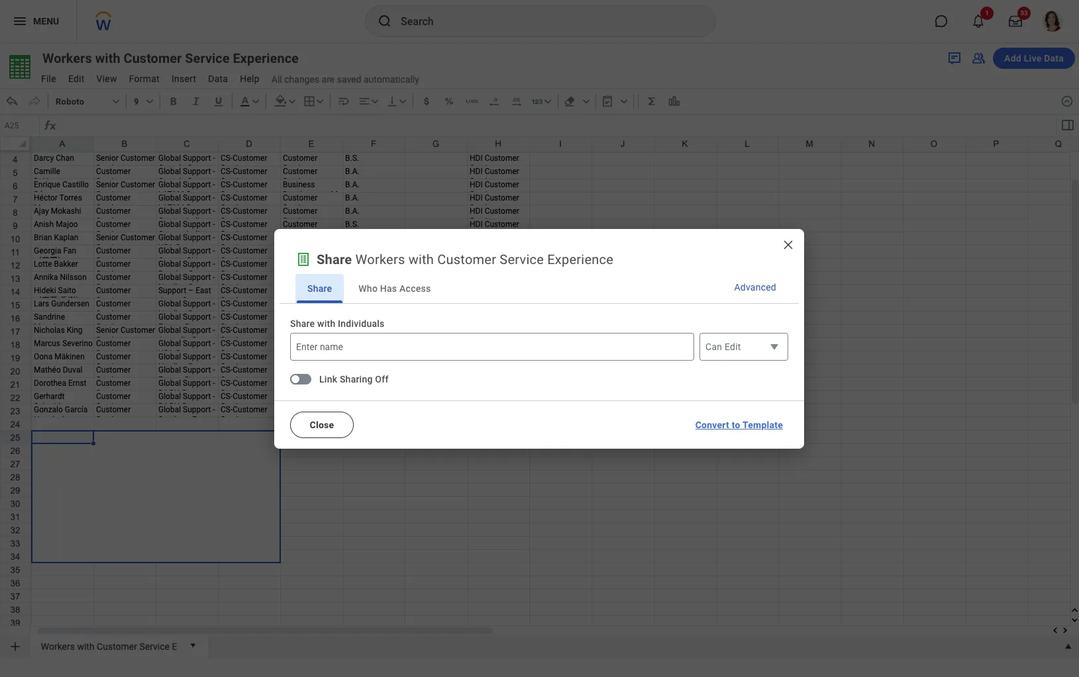 Task type: locate. For each thing, give the bounding box(es) containing it.
with for workers with customer service e
[[77, 642, 95, 652]]

1 horizontal spatial service
[[185, 50, 230, 66]]

grid
[[0, 111, 1079, 678]]

share right the worksheets icon
[[317, 251, 352, 267]]

service up "underline" 'image'
[[185, 50, 230, 66]]

with inside button
[[77, 642, 95, 652]]

2 vertical spatial service
[[139, 642, 170, 652]]

1 vertical spatial customer
[[437, 251, 496, 267]]

convert to template
[[695, 420, 783, 430]]

1 vertical spatial service
[[500, 251, 544, 267]]

navigation tab list
[[280, 274, 799, 304]]

share
[[317, 251, 352, 267], [307, 283, 332, 294], [290, 318, 315, 329]]

worksheets image
[[295, 251, 311, 267]]

underline image
[[212, 95, 225, 108]]

with
[[95, 50, 120, 66], [409, 251, 434, 267], [317, 318, 336, 329], [77, 642, 95, 652]]

Share with Individuals text field
[[296, 339, 688, 355]]

workers with customer service e
[[41, 642, 177, 652]]

2 vertical spatial customer
[[97, 642, 137, 652]]

workers inside workers with customer service experience button
[[42, 50, 92, 66]]

2 vertical spatial share
[[290, 318, 315, 329]]

0 vertical spatial share
[[317, 251, 352, 267]]

0 vertical spatial workers
[[42, 50, 92, 66]]

add zero image
[[510, 95, 523, 108]]

share down share tab
[[290, 318, 315, 329]]

1 vertical spatial experience
[[547, 251, 614, 267]]

close button
[[290, 412, 354, 438]]

customer inside button
[[124, 50, 182, 66]]

italics image
[[189, 95, 203, 108]]

workers for workers with customer service experience
[[42, 50, 92, 66]]

service
[[185, 50, 230, 66], [500, 251, 544, 267], [139, 642, 170, 652]]

customer
[[124, 50, 182, 66], [437, 251, 496, 267], [97, 642, 137, 652]]

customer inside button
[[97, 642, 137, 652]]

experience
[[233, 50, 299, 66], [547, 251, 614, 267]]

notifications large image
[[972, 15, 985, 28]]

workers inside workers with customer service e button
[[41, 642, 75, 652]]

0 vertical spatial service
[[185, 50, 230, 66]]

add footer ws image
[[9, 641, 22, 654]]

dialog
[[274, 229, 804, 449]]

None text field
[[1, 117, 39, 135]]

share inside tab
[[307, 283, 332, 294]]

share down the worksheets icon
[[307, 283, 332, 294]]

0 horizontal spatial service
[[139, 642, 170, 652]]

service inside button
[[139, 642, 170, 652]]

service left e
[[139, 642, 170, 652]]

service inside button
[[185, 50, 230, 66]]

service up navigation tab list
[[500, 251, 544, 267]]

0 horizontal spatial experience
[[233, 50, 299, 66]]

2 vertical spatial workers
[[41, 642, 75, 652]]

all
[[272, 74, 282, 85]]

caret down image
[[767, 339, 782, 355]]

0 vertical spatial customer
[[124, 50, 182, 66]]

close
[[310, 420, 334, 430]]

with inside share tab panel
[[317, 318, 336, 329]]

experience inside dialog
[[547, 251, 614, 267]]

all changes are saved automatically button
[[266, 73, 419, 86]]

1 vertical spatial share
[[307, 283, 332, 294]]

experience up "all"
[[233, 50, 299, 66]]

1 horizontal spatial experience
[[547, 251, 614, 267]]

with inside button
[[95, 50, 120, 66]]

share inside tab panel
[[290, 318, 315, 329]]

0 vertical spatial experience
[[233, 50, 299, 66]]

eraser image
[[563, 95, 576, 108]]

are
[[322, 74, 335, 85]]

template
[[743, 420, 783, 430]]

service for e
[[139, 642, 170, 652]]

access
[[400, 283, 431, 294]]

add live data
[[1004, 53, 1064, 64]]

experience inside button
[[233, 50, 299, 66]]

profile logan mcneil element
[[1034, 7, 1071, 36]]

experience up navigation tab list
[[547, 251, 614, 267]]

e
[[172, 642, 177, 652]]

share for share
[[307, 283, 332, 294]]

paste image
[[601, 95, 614, 108]]

automatically
[[364, 74, 419, 85]]

workers
[[42, 50, 92, 66], [355, 251, 405, 267], [41, 642, 75, 652]]

with for workers with customer service experience
[[95, 50, 120, 66]]

advanced tab
[[728, 274, 783, 303]]



Task type: vqa. For each thing, say whether or not it's contained in the screenshot.
Location
no



Task type: describe. For each thing, give the bounding box(es) containing it.
undo l image
[[5, 95, 19, 108]]

saved
[[337, 74, 361, 85]]

search image
[[377, 13, 393, 29]]

x image
[[782, 238, 795, 251]]

1 vertical spatial workers
[[355, 251, 405, 267]]

workers with customer service experience button
[[36, 49, 323, 68]]

convert
[[695, 420, 729, 430]]

dialog containing share
[[274, 229, 804, 449]]

formula editor image
[[1060, 117, 1076, 133]]

add
[[1004, 53, 1022, 64]]

chart image
[[668, 95, 681, 108]]

data
[[1044, 53, 1064, 64]]

with for share with individuals
[[317, 318, 336, 329]]

convert to template button
[[690, 412, 788, 438]]

changes
[[284, 74, 319, 85]]

who has access
[[359, 283, 431, 294]]

advanced
[[734, 282, 776, 293]]

activity stream image
[[947, 50, 963, 66]]

workers for workers with customer service e
[[41, 642, 75, 652]]

customer for experience
[[124, 50, 182, 66]]

percentage image
[[442, 95, 456, 108]]

fx image
[[42, 118, 58, 134]]

bold image
[[167, 95, 180, 108]]

share with individuals
[[290, 318, 385, 329]]

live
[[1024, 53, 1042, 64]]

can edit button
[[700, 333, 788, 361]]

all changes are saved automatically
[[272, 74, 419, 85]]

customer for e
[[97, 642, 137, 652]]

autosum image
[[645, 95, 658, 108]]

add live data button
[[993, 48, 1075, 69]]

thousands comma image
[[465, 95, 478, 108]]

toolbar container region
[[0, 88, 1055, 115]]

who has access tab
[[347, 274, 443, 303]]

off
[[375, 374, 389, 385]]

chevron up circle image
[[1061, 95, 1074, 108]]

link sharing off
[[319, 374, 389, 385]]

to
[[732, 420, 740, 430]]

has
[[380, 283, 397, 294]]

share tab
[[295, 274, 344, 303]]

inbox large image
[[1009, 15, 1022, 28]]

edit
[[725, 342, 741, 352]]

2 horizontal spatial service
[[500, 251, 544, 267]]

sharing
[[340, 374, 373, 385]]

text wrap image
[[337, 95, 350, 108]]

workers with customer service e button
[[36, 635, 182, 657]]

share workers with customer service experience
[[317, 251, 614, 267]]

service for experience
[[185, 50, 230, 66]]

dollar sign image
[[420, 95, 433, 108]]

who
[[359, 283, 378, 294]]

share for share with individuals
[[290, 318, 315, 329]]

menus menu bar
[[34, 70, 266, 88]]

share for share workers with customer service experience
[[317, 251, 352, 267]]

link
[[319, 374, 337, 385]]

remove zero image
[[487, 95, 501, 108]]

share tab panel
[[290, 317, 788, 398]]

can edit
[[706, 342, 741, 352]]

media classroom image
[[971, 50, 987, 66]]

individuals
[[338, 318, 385, 329]]

workers with customer service experience
[[42, 50, 299, 66]]

can
[[706, 342, 722, 352]]



